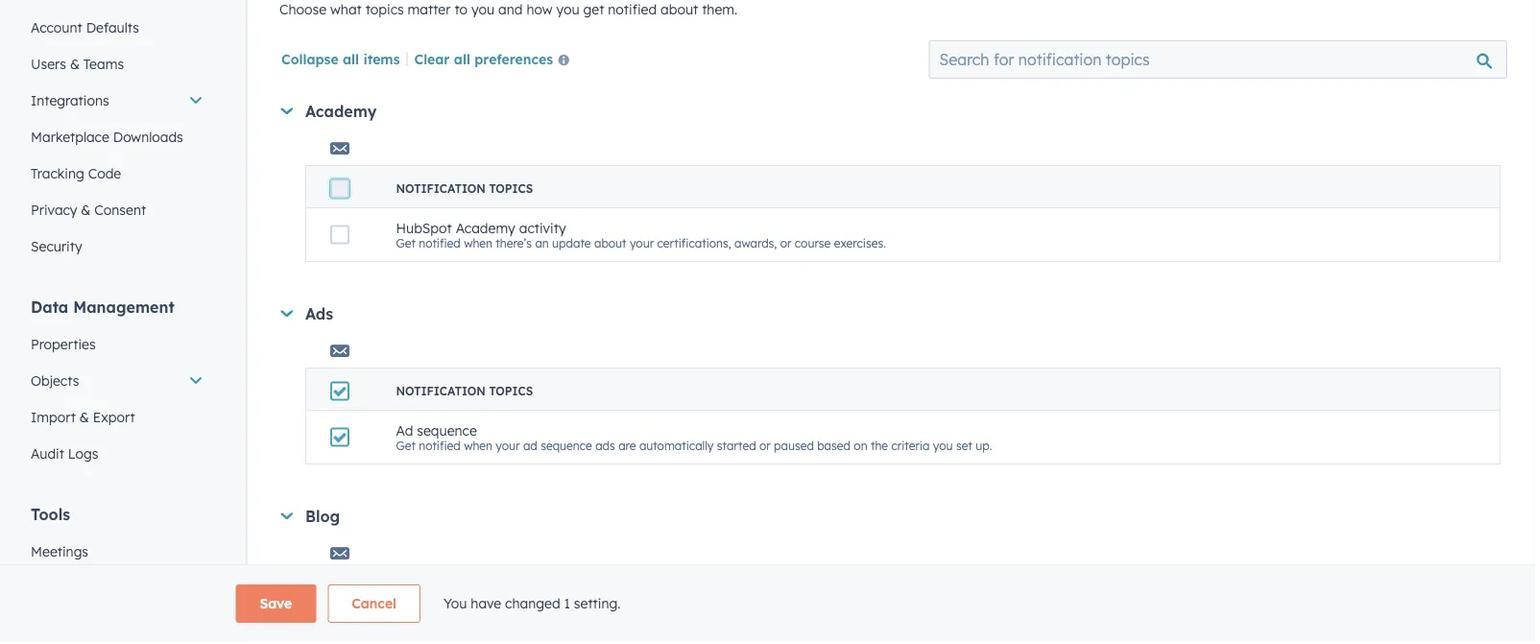 Task type: locate. For each thing, give the bounding box(es) containing it.
ads
[[595, 438, 615, 453]]

1 vertical spatial notified
[[419, 236, 461, 250]]

1 vertical spatial about
[[594, 236, 626, 250]]

0 horizontal spatial or
[[759, 438, 771, 453]]

1 all from the left
[[343, 50, 359, 67]]

you left set
[[933, 438, 953, 453]]

& inside the data management element
[[79, 408, 89, 425]]

set
[[956, 438, 972, 453]]

or right started
[[759, 438, 771, 453]]

0 vertical spatial when
[[464, 236, 492, 250]]

0 vertical spatial notification topics
[[396, 181, 533, 196]]

sequence right 'ad'
[[417, 422, 477, 438]]

& right users
[[70, 55, 80, 72]]

you have changed 1 setting.
[[443, 595, 621, 612]]

based
[[817, 438, 851, 453]]

hubspot
[[396, 219, 452, 236]]

academy button
[[280, 102, 1501, 121]]

your left certifications,
[[630, 236, 654, 250]]

them.
[[702, 1, 738, 18]]

caret image
[[281, 108, 293, 114], [281, 310, 293, 317]]

notification topics for blog
[[396, 587, 533, 601]]

all for clear
[[454, 50, 470, 67]]

preferences
[[474, 50, 553, 67]]

0 vertical spatial caret image
[[281, 108, 293, 114]]

blog for blog draft comment
[[396, 624, 424, 641]]

notification topics up "blog draft comment"
[[396, 587, 533, 601]]

&
[[70, 55, 80, 72], [81, 201, 91, 218], [79, 408, 89, 425]]

about right update
[[594, 236, 626, 250]]

blog left draft
[[396, 624, 424, 641]]

2 vertical spatial &
[[79, 408, 89, 425]]

tracking
[[31, 165, 84, 181]]

0 vertical spatial or
[[780, 236, 791, 250]]

caret image inside ads dropdown button
[[281, 310, 293, 317]]

choose what topics matter to you and how you get notified about them.
[[279, 1, 738, 18]]

account defaults
[[31, 19, 139, 36]]

0 horizontal spatial all
[[343, 50, 359, 67]]

get
[[583, 1, 604, 18]]

caret image down the collapse
[[281, 108, 293, 114]]

ads button
[[280, 304, 1501, 324]]

hubspot academy activity get notified when there's an update about your certifications, awards, or course exercises.
[[396, 219, 886, 250]]

1 horizontal spatial your
[[630, 236, 654, 250]]

notification topics
[[396, 181, 533, 196], [396, 384, 533, 398], [396, 587, 533, 601]]

3 notification topics from the top
[[396, 587, 533, 601]]

criteria
[[891, 438, 930, 453]]

1 vertical spatial &
[[81, 201, 91, 218]]

notified right get
[[608, 1, 657, 18]]

2 vertical spatial notification topics
[[396, 587, 533, 601]]

ad
[[523, 438, 537, 453]]

0 vertical spatial &
[[70, 55, 80, 72]]

1 vertical spatial your
[[496, 438, 520, 453]]

0 vertical spatial about
[[661, 1, 698, 18]]

marketplace
[[31, 128, 109, 145]]

2 caret image from the top
[[281, 310, 293, 317]]

blog button
[[280, 507, 1501, 526]]

0 horizontal spatial about
[[594, 236, 626, 250]]

notification for academy
[[396, 181, 486, 196]]

academy down collapse all items "button"
[[305, 102, 377, 121]]

collapse
[[281, 50, 339, 67]]

notification up 'ad'
[[396, 384, 486, 398]]

blog for blog
[[305, 507, 340, 526]]

you left get
[[556, 1, 579, 18]]

2 all from the left
[[454, 50, 470, 67]]

1 vertical spatial when
[[464, 438, 492, 453]]

course
[[795, 236, 831, 250]]

about left them.
[[661, 1, 698, 18]]

your
[[630, 236, 654, 250], [496, 438, 520, 453]]

2 notification from the top
[[396, 384, 486, 398]]

all right clear
[[454, 50, 470, 67]]

or inside ad sequence get notified when your ad sequence ads are automatically started or paused based on the criteria you set up.
[[759, 438, 771, 453]]

objects
[[31, 372, 79, 389]]

you inside ad sequence get notified when your ad sequence ads are automatically started or paused based on the criteria you set up.
[[933, 438, 953, 453]]

1 vertical spatial or
[[759, 438, 771, 453]]

0 horizontal spatial academy
[[305, 102, 377, 121]]

started
[[717, 438, 756, 453]]

paused
[[774, 438, 814, 453]]

1 vertical spatial caret image
[[281, 310, 293, 317]]

0 horizontal spatial your
[[496, 438, 520, 453]]

1 get from the top
[[396, 236, 416, 250]]

draft
[[428, 624, 460, 641]]

notification topics for academy
[[396, 181, 533, 196]]

academy left "activity"
[[456, 219, 515, 236]]

notification topics up 'ad'
[[396, 384, 533, 398]]

1 vertical spatial blog
[[396, 624, 424, 641]]

when inside ad sequence get notified when your ad sequence ads are automatically started or paused based on the criteria you set up.
[[464, 438, 492, 453]]

you
[[471, 1, 495, 18], [556, 1, 579, 18], [933, 438, 953, 453]]

notified left there's on the left of the page
[[419, 236, 461, 250]]

notified right 'ad'
[[419, 438, 461, 453]]

on
[[854, 438, 867, 453]]

2 when from the top
[[464, 438, 492, 453]]

notified inside ad sequence get notified when your ad sequence ads are automatically started or paused based on the criteria you set up.
[[419, 438, 461, 453]]

1 vertical spatial academy
[[456, 219, 515, 236]]

1 horizontal spatial about
[[661, 1, 698, 18]]

notification topics up hubspot
[[396, 181, 533, 196]]

defaults
[[86, 19, 139, 36]]

sequence right ad
[[541, 438, 592, 453]]

0 vertical spatial blog
[[305, 507, 340, 526]]

topics for academy
[[489, 181, 533, 196]]

2 notification topics from the top
[[396, 384, 533, 398]]

when inside hubspot academy activity get notified when there's an update about your certifications, awards, or course exercises.
[[464, 236, 492, 250]]

1 horizontal spatial you
[[556, 1, 579, 18]]

Search for notification topics search field
[[929, 40, 1507, 79]]

how
[[526, 1, 552, 18]]

notification
[[396, 181, 486, 196], [396, 384, 486, 398], [396, 587, 486, 601]]

activity
[[519, 219, 566, 236]]

1 horizontal spatial academy
[[456, 219, 515, 236]]

topics
[[365, 1, 404, 18], [489, 181, 533, 196], [489, 384, 533, 398], [489, 587, 533, 601]]

cancel button
[[328, 585, 420, 623]]

caret image for ads
[[281, 310, 293, 317]]

caret image for academy
[[281, 108, 293, 114]]

all inside clear all preferences button
[[454, 50, 470, 67]]

0 vertical spatial get
[[396, 236, 416, 250]]

0 vertical spatial your
[[630, 236, 654, 250]]

1 when from the top
[[464, 236, 492, 250]]

all left items
[[343, 50, 359, 67]]

you right to
[[471, 1, 495, 18]]

& for teams
[[70, 55, 80, 72]]

0 horizontal spatial blog
[[305, 507, 340, 526]]

tools element
[[19, 504, 215, 642]]

or left course
[[780, 236, 791, 250]]

account
[[31, 19, 82, 36]]

& for consent
[[81, 201, 91, 218]]

users & teams link
[[19, 46, 215, 82]]

3 notification from the top
[[396, 587, 486, 601]]

topics up 'comment'
[[489, 587, 533, 601]]

there's
[[496, 236, 532, 250]]

2 vertical spatial notified
[[419, 438, 461, 453]]

1 caret image from the top
[[281, 108, 293, 114]]

caret image inside academy dropdown button
[[281, 108, 293, 114]]

ad sequence get notified when your ad sequence ads are automatically started or paused based on the criteria you set up.
[[396, 422, 992, 453]]

topics up "activity"
[[489, 181, 533, 196]]

1 vertical spatial notification topics
[[396, 384, 533, 398]]

what
[[330, 1, 362, 18]]

get
[[396, 236, 416, 250], [396, 438, 416, 453]]

or
[[780, 236, 791, 250], [759, 438, 771, 453]]

when left ad
[[464, 438, 492, 453]]

when
[[464, 236, 492, 250], [464, 438, 492, 453]]

& left export
[[79, 408, 89, 425]]

1 notification from the top
[[396, 181, 486, 196]]

exercises.
[[834, 236, 886, 250]]

1 horizontal spatial blog
[[396, 624, 424, 641]]

0 vertical spatial notification
[[396, 181, 486, 196]]

your left ad
[[496, 438, 520, 453]]

downloads
[[113, 128, 183, 145]]

topics up ad
[[489, 384, 533, 398]]

2 vertical spatial notification
[[396, 587, 486, 601]]

marketplace downloads
[[31, 128, 183, 145]]

1 vertical spatial notification
[[396, 384, 486, 398]]

all
[[343, 50, 359, 67], [454, 50, 470, 67]]

caret image left "ads"
[[281, 310, 293, 317]]

when left there's on the left of the page
[[464, 236, 492, 250]]

2 horizontal spatial you
[[933, 438, 953, 453]]

1 horizontal spatial all
[[454, 50, 470, 67]]

update
[[552, 236, 591, 250]]

2 get from the top
[[396, 438, 416, 453]]

users
[[31, 55, 66, 72]]

1 horizontal spatial or
[[780, 236, 791, 250]]

privacy
[[31, 201, 77, 218]]

notification for blog
[[396, 587, 486, 601]]

blog right caret icon
[[305, 507, 340, 526]]

export
[[93, 408, 135, 425]]

1 horizontal spatial sequence
[[541, 438, 592, 453]]

notification up draft
[[396, 587, 486, 601]]

sequence
[[417, 422, 477, 438], [541, 438, 592, 453]]

notification up hubspot
[[396, 181, 486, 196]]

academy
[[305, 102, 377, 121], [456, 219, 515, 236]]

& right privacy
[[81, 201, 91, 218]]

topics right 'what'
[[365, 1, 404, 18]]

1 vertical spatial get
[[396, 438, 416, 453]]

teams
[[83, 55, 124, 72]]

about
[[661, 1, 698, 18], [594, 236, 626, 250]]

1 notification topics from the top
[[396, 181, 533, 196]]



Task type: describe. For each thing, give the bounding box(es) containing it.
items
[[363, 50, 400, 67]]

objects button
[[19, 362, 215, 399]]

tracking code link
[[19, 155, 215, 192]]

& for export
[[79, 408, 89, 425]]

tools
[[31, 504, 70, 524]]

0 vertical spatial notified
[[608, 1, 657, 18]]

topics for ads
[[489, 384, 533, 398]]

and
[[498, 1, 523, 18]]

choose
[[279, 1, 327, 18]]

the
[[871, 438, 888, 453]]

topics for blog
[[489, 587, 533, 601]]

comment
[[464, 624, 524, 641]]

0 horizontal spatial sequence
[[417, 422, 477, 438]]

changed
[[505, 595, 560, 612]]

data
[[31, 297, 68, 316]]

data management
[[31, 297, 174, 316]]

logs
[[68, 445, 98, 462]]

properties link
[[19, 326, 215, 362]]

meetings link
[[19, 533, 215, 570]]

import
[[31, 408, 76, 425]]

integrations button
[[19, 82, 215, 119]]

0 horizontal spatial you
[[471, 1, 495, 18]]

automatically
[[639, 438, 714, 453]]

certifications,
[[657, 236, 731, 250]]

get inside ad sequence get notified when your ad sequence ads are automatically started or paused based on the criteria you set up.
[[396, 438, 416, 453]]

security
[[31, 238, 82, 254]]

import & export link
[[19, 399, 215, 435]]

blog draft comment
[[396, 624, 524, 641]]

data management element
[[19, 296, 215, 472]]

your inside hubspot academy activity get notified when there's an update about your certifications, awards, or course exercises.
[[630, 236, 654, 250]]

tracking code
[[31, 165, 121, 181]]

have
[[471, 595, 501, 612]]

notified inside hubspot academy activity get notified when there's an update about your certifications, awards, or course exercises.
[[419, 236, 461, 250]]

caret image
[[281, 513, 293, 520]]

audit logs link
[[19, 435, 215, 472]]

academy inside hubspot academy activity get notified when there's an update about your certifications, awards, or course exercises.
[[456, 219, 515, 236]]

management
[[73, 297, 174, 316]]

save button
[[236, 585, 316, 623]]

to
[[454, 1, 468, 18]]

consent
[[94, 201, 146, 218]]

users & teams
[[31, 55, 124, 72]]

you
[[443, 595, 467, 612]]

properties
[[31, 336, 96, 352]]

privacy & consent
[[31, 201, 146, 218]]

an
[[535, 236, 549, 250]]

ads
[[305, 304, 333, 324]]

import & export
[[31, 408, 135, 425]]

notification for ads
[[396, 384, 486, 398]]

up.
[[976, 438, 992, 453]]

clear all preferences
[[414, 50, 553, 67]]

about inside hubspot academy activity get notified when there's an update about your certifications, awards, or course exercises.
[[594, 236, 626, 250]]

privacy & consent link
[[19, 192, 215, 228]]

collapse all items
[[281, 50, 400, 67]]

or inside hubspot academy activity get notified when there's an update about your certifications, awards, or course exercises.
[[780, 236, 791, 250]]

ad
[[396, 422, 413, 438]]

collapse all items button
[[281, 50, 400, 67]]

save
[[260, 595, 292, 612]]

clear all preferences button
[[414, 49, 577, 72]]

get inside hubspot academy activity get notified when there's an update about your certifications, awards, or course exercises.
[[396, 236, 416, 250]]

meetings
[[31, 543, 88, 560]]

integrations
[[31, 92, 109, 108]]

audit logs
[[31, 445, 98, 462]]

account defaults link
[[19, 9, 215, 46]]

code
[[88, 165, 121, 181]]

0 vertical spatial academy
[[305, 102, 377, 121]]

are
[[618, 438, 636, 453]]

all for collapse
[[343, 50, 359, 67]]

marketplace downloads link
[[19, 119, 215, 155]]

cancel
[[352, 595, 396, 612]]

matter
[[408, 1, 451, 18]]

setting.
[[574, 595, 621, 612]]

1
[[564, 595, 570, 612]]

notification topics for ads
[[396, 384, 533, 398]]

security link
[[19, 228, 215, 264]]

awards,
[[734, 236, 777, 250]]

audit
[[31, 445, 64, 462]]

your inside ad sequence get notified when your ad sequence ads are automatically started or paused based on the criteria you set up.
[[496, 438, 520, 453]]

clear
[[414, 50, 450, 67]]



Task type: vqa. For each thing, say whether or not it's contained in the screenshot.
ALL
yes



